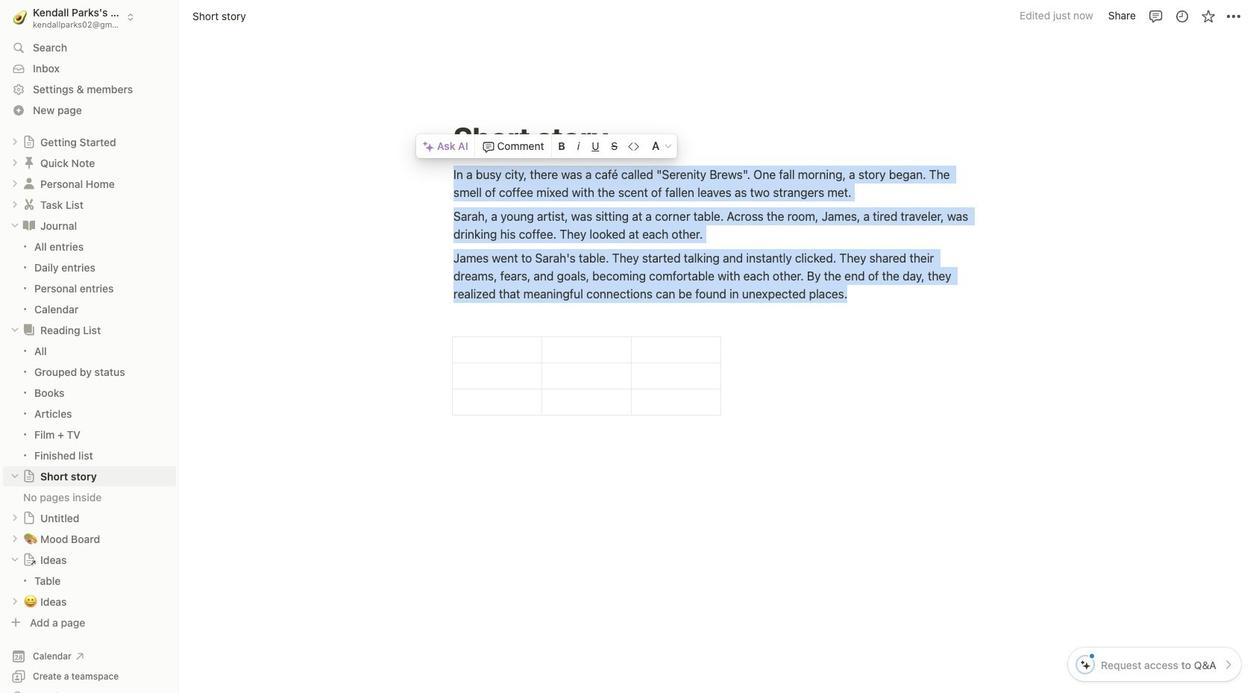 Task type: describe. For each thing, give the bounding box(es) containing it.
2 open image from the top
[[10, 179, 19, 188]]

group for fourth close 'icon' from the bottom
[[0, 236, 179, 319]]

favorite image
[[1201, 9, 1216, 24]]

2 close image from the top
[[10, 326, 19, 335]]

comments image
[[1149, 9, 1164, 24]]

1 open image from the top
[[10, 158, 19, 167]]

1 open image from the top
[[10, 138, 19, 147]]



Task type: locate. For each thing, give the bounding box(es) containing it.
open image
[[10, 158, 19, 167], [10, 179, 19, 188], [10, 200, 19, 209], [10, 535, 19, 544], [10, 597, 19, 606]]

updates image
[[1175, 9, 1190, 24]]

2 group from the top
[[0, 341, 179, 466]]

close image
[[10, 221, 19, 230], [10, 326, 19, 335], [10, 472, 19, 481], [10, 556, 19, 565]]

😀 image
[[24, 593, 37, 610]]

🎨 image
[[24, 530, 37, 547]]

0 vertical spatial group
[[0, 236, 179, 319]]

5 open image from the top
[[10, 597, 19, 606]]

group for 2nd close 'icon' from the top
[[0, 341, 179, 466]]

change page icon image
[[22, 135, 36, 149], [22, 155, 37, 170], [22, 176, 37, 191], [22, 197, 37, 212], [22, 218, 37, 233], [22, 323, 37, 338], [22, 470, 36, 483], [22, 512, 36, 525], [22, 553, 36, 567]]

3 close image from the top
[[10, 472, 19, 481]]

1 group from the top
[[0, 236, 179, 319]]

0 vertical spatial open image
[[10, 138, 19, 147]]

🥑 image
[[13, 8, 27, 26]]

open image
[[10, 138, 19, 147], [10, 514, 19, 523]]

1 vertical spatial open image
[[10, 514, 19, 523]]

1 vertical spatial group
[[0, 341, 179, 466]]

4 close image from the top
[[10, 556, 19, 565]]

1 close image from the top
[[10, 221, 19, 230]]

2 open image from the top
[[10, 514, 19, 523]]

4 open image from the top
[[10, 535, 19, 544]]

3 open image from the top
[[10, 200, 19, 209]]

group
[[0, 236, 179, 319], [0, 341, 179, 466]]



Task type: vqa. For each thing, say whether or not it's contained in the screenshot.
3rd Close icon from the top's change page icon
yes



